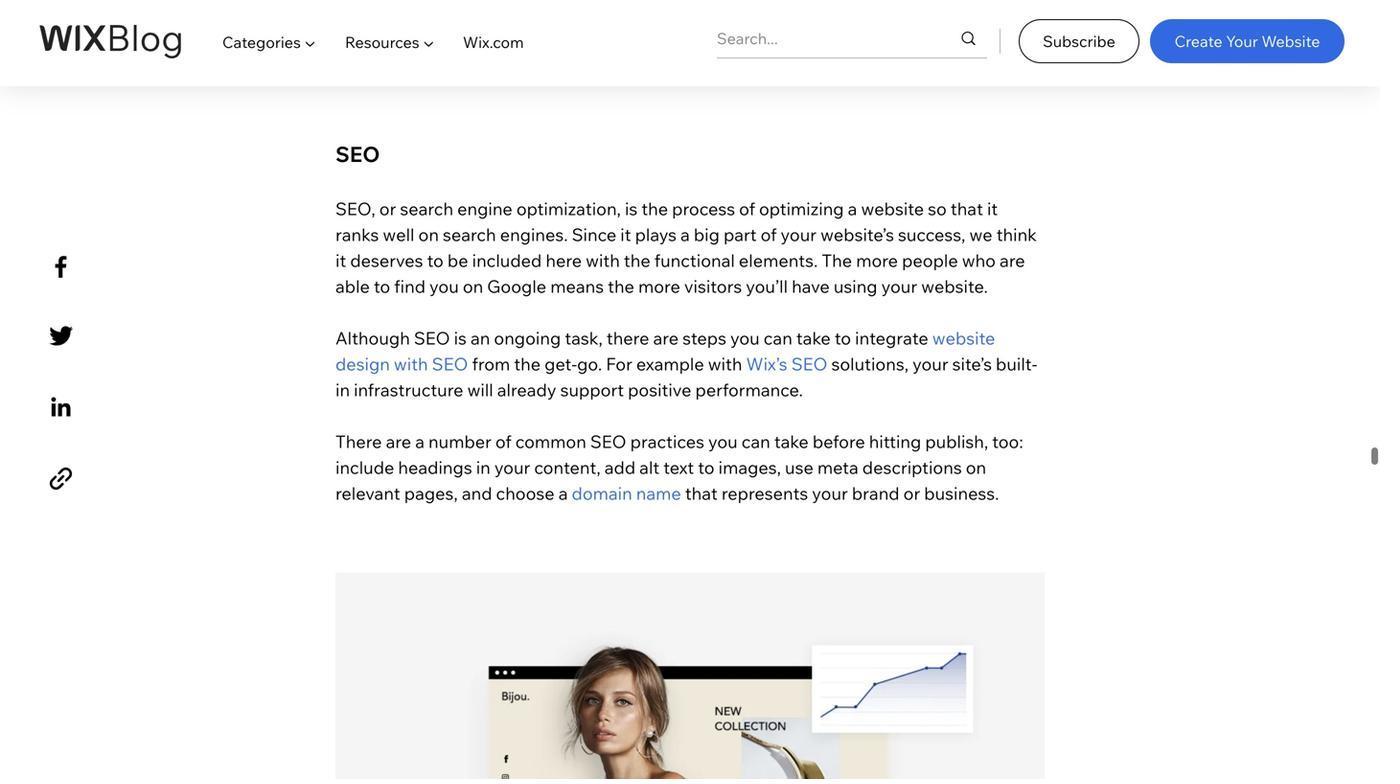 Task type: vqa. For each thing, say whether or not it's contained in the screenshot.
'go' on the bottom left
no



Task type: locate. For each thing, give the bounding box(es) containing it.
is
[[625, 198, 638, 219], [454, 327, 467, 349]]

take inside there are a number of common seo practices you can take before hitting publish, too: include headings in your content, add alt text to images, use meta descriptions on relevant pages, and choose a
[[774, 431, 809, 452]]

0 horizontal spatial on
[[418, 224, 439, 245]]

1 horizontal spatial ▼
[[423, 33, 434, 52]]

copy link of the article image
[[44, 462, 78, 496]]

website inside seo, or search engine optimization, is the process of optimizing a website so that it ranks well on search engines. since it plays a big part of your website's success, we think it deserves to be included here with the functional elements. the more people who are able to find you on google means the more visitors you'll have using your website.
[[861, 198, 924, 219]]

is inside seo, or search engine optimization, is the process of optimizing a website so that it ranks well on search engines. since it plays a big part of your website's success, we think it deserves to be included here with the functional elements. the more people who are able to find you on google means the more visitors you'll have using your website.
[[625, 198, 638, 219]]

about
[[381, 63, 429, 84]]

more down resources
[[335, 63, 377, 84]]

1 horizontal spatial are
[[653, 327, 679, 349]]

0 horizontal spatial or
[[379, 198, 396, 219]]

0 vertical spatial are
[[1000, 250, 1025, 271]]

on up "business." on the bottom right of page
[[966, 457, 986, 478]]

that inside seo, or search engine optimization, is the process of optimizing a website so that it ranks well on search engines. since it plays a big part of your website's success, we think it deserves to be included here with the functional elements. the more people who are able to find you on google means the more visitors you'll have using your website.
[[951, 198, 983, 219]]

we
[[969, 224, 993, 245]]

subscribe link
[[1019, 19, 1140, 63]]

be
[[447, 250, 468, 271]]

search up well
[[400, 198, 453, 219]]

from the get-go. for example with wix's seo
[[468, 353, 828, 375]]

with down "steps"
[[708, 353, 742, 375]]

your down people
[[881, 275, 917, 297]]

deserves
[[350, 250, 423, 271]]

share article on twitter image
[[44, 319, 78, 353]]

that down the text
[[685, 482, 718, 504]]

to inside there are a number of common seo practices you can take before hitting publish, too: include headings in your content, add alt text to images, use meta descriptions on relevant pages, and choose a
[[698, 457, 715, 478]]

2 vertical spatial can
[[742, 431, 770, 452]]

of up part
[[739, 198, 755, 219]]

you up images, in the bottom right of the page
[[708, 431, 738, 452]]

means
[[550, 275, 604, 297]]

are down think
[[1000, 250, 1025, 271]]

1 vertical spatial search
[[443, 224, 496, 245]]

you inside seo, or search engine optimization, is the process of optimizing a website so that it ranks well on search engines. since it plays a big part of your website's success, we think it deserves to be included here with the functional elements. the more people who are able to find you on google means the more visitors you'll have using your website.
[[429, 275, 459, 297]]

0 vertical spatial can
[[929, 37, 957, 58]]

search up be
[[443, 224, 496, 245]]

1 vertical spatial take
[[774, 431, 809, 452]]

there
[[607, 327, 649, 349]]

a up headings
[[415, 431, 425, 452]]

0 horizontal spatial that
[[685, 482, 718, 504]]

functional
[[654, 250, 735, 271]]

its
[[814, 37, 834, 58]]

1 horizontal spatial with
[[586, 250, 620, 271]]

the down ongoing
[[514, 353, 541, 375]]

alt
[[639, 457, 660, 478]]

seo up the will
[[432, 353, 468, 375]]

you down be
[[429, 275, 459, 297]]

your down optimizing
[[781, 224, 817, 245]]

built-
[[996, 353, 1037, 375]]

that up the we
[[951, 198, 983, 219]]

0 vertical spatial more
[[335, 63, 377, 84]]

to
[[427, 250, 444, 271], [374, 275, 390, 297], [835, 327, 851, 349], [698, 457, 715, 478]]

seo right wix's
[[791, 353, 828, 375]]

on right well
[[418, 224, 439, 245]]

on
[[418, 224, 439, 245], [463, 275, 483, 297], [966, 457, 986, 478]]

loading
[[676, 37, 737, 58]]

0 horizontal spatial ▼
[[304, 33, 316, 52]]

or up well
[[379, 198, 396, 219]]

website design with seo
[[335, 327, 999, 375]]

your up 'choose'
[[494, 457, 530, 478]]

speed
[[740, 37, 790, 58]]

1 horizontal spatial in
[[476, 457, 491, 478]]

include
[[335, 457, 394, 478]]

website up website's
[[861, 198, 924, 219]]

headings
[[398, 457, 472, 478]]

0 horizontal spatial in
[[335, 379, 350, 400]]

seo, or search engine optimization, is the process of optimizing a website so that it ranks well on search engines. since it plays a big part of your website's success, we think it deserves to be included here with the functional elements. the more people who are able to find you on google means the more visitors you'll have using your website.
[[335, 198, 1041, 297]]

in down the design
[[335, 379, 350, 400]]

more
[[335, 63, 377, 84], [856, 250, 898, 271], [638, 275, 680, 297]]

1 vertical spatial more
[[856, 250, 898, 271]]

can right you
[[929, 37, 957, 58]]

website up "site's"
[[932, 327, 995, 349]]

ranks
[[335, 224, 379, 245]]

0 vertical spatial on
[[418, 224, 439, 245]]

descriptions
[[862, 457, 962, 478]]

with down since
[[586, 250, 620, 271]]

a
[[848, 198, 857, 219], [680, 224, 690, 245], [415, 431, 425, 452], [558, 482, 568, 504]]

can
[[929, 37, 957, 58], [764, 327, 792, 349], [742, 431, 770, 452]]

with up infrastructure
[[394, 353, 428, 375]]

seo up seo,
[[335, 141, 380, 167]]

take up wix's seo 'link'
[[796, 327, 831, 349]]

in up and
[[476, 457, 491, 478]]

take up use
[[774, 431, 809, 452]]

more down functional
[[638, 275, 680, 297]]

website design with seo link
[[335, 327, 999, 375]]

seo up add
[[590, 431, 626, 452]]

0 horizontal spatial it
[[335, 250, 346, 271]]

share article on facebook image
[[44, 250, 78, 284], [44, 250, 78, 284]]

2 horizontal spatial on
[[966, 457, 986, 478]]

seo inside website design with seo
[[432, 353, 468, 375]]

1 horizontal spatial it
[[620, 224, 631, 245]]

create
[[1175, 31, 1223, 51]]

it up the we
[[987, 198, 998, 219]]

1 vertical spatial it
[[620, 224, 631, 245]]

an
[[471, 327, 490, 349]]

google
[[487, 275, 546, 297]]

people
[[902, 250, 958, 271]]

1 vertical spatial is
[[454, 327, 467, 349]]

2 horizontal spatial it
[[987, 198, 998, 219]]

since
[[572, 224, 617, 245]]

2 horizontal spatial more
[[856, 250, 898, 271]]

it left plays
[[620, 224, 631, 245]]

0 vertical spatial or
[[379, 198, 396, 219]]

0 vertical spatial take
[[796, 327, 831, 349]]

None search field
[[717, 19, 987, 58]]

are right there
[[386, 431, 411, 452]]

0 vertical spatial that
[[951, 198, 983, 219]]

seo left an
[[414, 327, 450, 349]]

1 horizontal spatial website
[[932, 327, 995, 349]]

Search... search field
[[717, 19, 922, 58]]

▼ right categories
[[304, 33, 316, 52]]

images,
[[718, 457, 781, 478]]

a up website's
[[848, 198, 857, 219]]

▼ up about
[[423, 33, 434, 52]]

positive
[[628, 379, 691, 400]]

1 horizontal spatial more
[[638, 275, 680, 297]]

are up 'example'
[[653, 327, 679, 349]]

you up wix's
[[730, 327, 760, 349]]

in
[[335, 379, 350, 400], [476, 457, 491, 478]]

2 ▼ from the left
[[423, 33, 434, 52]]

1 ▼ from the left
[[304, 33, 316, 52]]

0 horizontal spatial with
[[394, 353, 428, 375]]

or inside seo, or search engine optimization, is the process of optimizing a website so that it ranks well on search engines. since it plays a big part of your website's success, we think it deserves to be included here with the functional elements. the more people who are able to find you on google means the more visitors you'll have using your website.
[[379, 198, 396, 219]]

content,
[[534, 457, 601, 478]]

your left "site's"
[[913, 353, 948, 375]]

pages
[[838, 37, 887, 58]]

it up the able
[[335, 250, 346, 271]]

share article on linkedin image
[[44, 390, 78, 424], [44, 390, 78, 424]]

you'll
[[746, 275, 788, 297]]

to right the text
[[698, 457, 715, 478]]

▼
[[304, 33, 316, 52], [423, 33, 434, 52]]

that
[[951, 198, 983, 219], [685, 482, 718, 504]]

0 vertical spatial in
[[335, 379, 350, 400]]

optimizing
[[759, 198, 844, 219]]

create your website link
[[1150, 19, 1345, 63]]

categories
[[222, 33, 301, 52]]

wix's seo link
[[746, 353, 828, 375]]

your
[[781, 224, 817, 245], [881, 275, 917, 297], [913, 353, 948, 375], [494, 457, 530, 478], [812, 482, 848, 504]]

can inside . you can also learn more about
[[929, 37, 957, 58]]

can up wix's seo 'link'
[[764, 327, 792, 349]]

1 vertical spatial in
[[476, 457, 491, 478]]

of right number
[[495, 431, 512, 452]]

0 horizontal spatial is
[[454, 327, 467, 349]]

think
[[996, 224, 1037, 245]]

1 horizontal spatial that
[[951, 198, 983, 219]]

1 vertical spatial website
[[932, 327, 995, 349]]

search
[[400, 198, 453, 219], [443, 224, 496, 245]]

is up plays
[[625, 198, 638, 219]]

2 vertical spatial on
[[966, 457, 986, 478]]

0 horizontal spatial are
[[386, 431, 411, 452]]

your inside solutions, your site's built- in infrastructure will already support positive performance.
[[913, 353, 948, 375]]

elements.
[[739, 250, 818, 271]]

2 horizontal spatial with
[[708, 353, 742, 375]]

performance.
[[695, 379, 803, 400]]

get-
[[545, 353, 577, 375]]

2 vertical spatial are
[[386, 431, 411, 452]]

0 vertical spatial is
[[625, 198, 638, 219]]

on down be
[[463, 275, 483, 297]]

1 vertical spatial on
[[463, 275, 483, 297]]

ongoing
[[494, 327, 561, 349]]

the left loading
[[646, 37, 673, 58]]

you inside there are a number of common seo practices you can take before hitting publish, too: include headings in your content, add alt text to images, use meta descriptions on relevant pages, and choose a
[[708, 431, 738, 452]]

0 horizontal spatial website
[[861, 198, 924, 219]]

0 horizontal spatial more
[[335, 63, 377, 84]]

take
[[796, 327, 831, 349], [774, 431, 809, 452]]

find
[[394, 275, 426, 297]]

domain name that represents your brand or business.
[[572, 482, 1003, 504]]

website
[[861, 198, 924, 219], [932, 327, 995, 349]]

▼ for resources  ▼
[[423, 33, 434, 52]]

it
[[987, 198, 998, 219], [620, 224, 631, 245], [335, 250, 346, 271]]

share article on twitter image
[[44, 319, 78, 353]]

domain
[[572, 482, 632, 504]]

0 vertical spatial you
[[429, 275, 459, 297]]

0 vertical spatial website
[[861, 198, 924, 219]]

can up images, in the bottom right of the page
[[742, 431, 770, 452]]

▼ for categories ▼
[[304, 33, 316, 52]]

integrate
[[855, 327, 928, 349]]

a down content,
[[558, 482, 568, 504]]

solutions,
[[831, 353, 909, 375]]

2 horizontal spatial are
[[1000, 250, 1025, 271]]

1 vertical spatial or
[[903, 482, 920, 504]]

1 horizontal spatial is
[[625, 198, 638, 219]]

more down website's
[[856, 250, 898, 271]]

subscribe
[[1043, 31, 1115, 51]]

2 vertical spatial you
[[708, 431, 738, 452]]

is left an
[[454, 327, 467, 349]]

2 vertical spatial it
[[335, 250, 346, 271]]

you
[[429, 275, 459, 297], [730, 327, 760, 349], [708, 431, 738, 452]]

or down the descriptions in the bottom right of the page
[[903, 482, 920, 504]]

big
[[694, 224, 720, 245]]

of up elements.
[[761, 224, 777, 245]]

the up plays
[[641, 198, 668, 219]]



Task type: describe. For each thing, give the bounding box(es) containing it.
of left its
[[794, 37, 810, 58]]

categories ▼
[[222, 33, 316, 52]]

although seo is an ongoing task, there are steps you can take to integrate
[[335, 327, 932, 349]]

seo inside there are a number of common seo practices you can take before hitting publish, too: include headings in your content, add alt text to images, use meta descriptions on relevant pages, and choose a
[[590, 431, 626, 452]]

. you can also learn more about
[[335, 37, 1042, 84]]

website.
[[921, 275, 988, 297]]

able
[[335, 275, 370, 297]]

1 vertical spatial you
[[730, 327, 760, 349]]

common
[[515, 431, 586, 452]]

resources
[[345, 33, 419, 52]]

to up solutions,
[[835, 327, 851, 349]]

web design functional elements seo image
[[335, 573, 1045, 779]]

there are a number of common seo practices you can take before hitting publish, too: include headings in your content, add alt text to images, use meta descriptions on relevant pages, and choose a
[[335, 431, 1027, 504]]

using
[[834, 275, 878, 297]]

website's
[[820, 224, 894, 245]]

number
[[428, 431, 492, 452]]

the down plays
[[624, 250, 650, 271]]

name
[[636, 482, 681, 504]]

wix.com link
[[449, 15, 539, 69]]

are inside seo, or search engine optimization, is the process of optimizing a website so that it ranks well on search engines. since it plays a big part of your website's success, we think it deserves to be included here with the functional elements. the more people who are able to find you on google means the more visitors you'll have using your website.
[[1000, 250, 1025, 271]]

website inside website design with seo
[[932, 327, 995, 349]]

there
[[335, 431, 382, 452]]

you
[[895, 37, 925, 58]]

text
[[663, 457, 694, 478]]

copy link of the article image
[[44, 462, 78, 496]]

business.
[[924, 482, 999, 504]]

wix's
[[746, 353, 787, 375]]

visitors
[[684, 275, 742, 297]]

already
[[497, 379, 556, 400]]

with inside website design with seo
[[394, 353, 428, 375]]

add
[[605, 457, 636, 478]]

to down deserves
[[374, 275, 390, 297]]

a left big
[[680, 224, 690, 245]]

2 vertical spatial more
[[638, 275, 680, 297]]

0 vertical spatial search
[[400, 198, 453, 219]]

to left be
[[427, 250, 444, 271]]

wix.com
[[463, 33, 524, 52]]

process
[[672, 198, 735, 219]]

represents
[[722, 482, 808, 504]]

the
[[822, 250, 852, 271]]

pages,
[[404, 482, 458, 504]]

meta
[[817, 457, 858, 478]]

although
[[335, 327, 410, 349]]

improving
[[561, 37, 642, 58]]

improving the loading speed of its pages link
[[561, 37, 887, 58]]

choose
[[496, 482, 555, 504]]

can inside there are a number of common seo practices you can take before hitting publish, too: include headings in your content, add alt text to images, use meta descriptions on relevant pages, and choose a
[[742, 431, 770, 452]]

are inside there are a number of common seo practices you can take before hitting publish, too: include headings in your content, add alt text to images, use meta descriptions on relevant pages, and choose a
[[386, 431, 411, 452]]

improving the loading speed of its pages
[[561, 37, 887, 58]]

included
[[472, 250, 542, 271]]

1 vertical spatial are
[[653, 327, 679, 349]]

well
[[383, 224, 414, 245]]

your down meta at the right
[[812, 482, 848, 504]]

from
[[472, 353, 510, 375]]

steps
[[682, 327, 726, 349]]

publish,
[[925, 431, 988, 452]]

1 horizontal spatial on
[[463, 275, 483, 297]]

and
[[462, 482, 492, 504]]

also
[[961, 37, 994, 58]]

on inside there are a number of common seo practices you can take before hitting publish, too: include headings in your content, add alt text to images, use meta descriptions on relevant pages, and choose a
[[966, 457, 986, 478]]

in inside there are a number of common seo practices you can take before hitting publish, too: include headings in your content, add alt text to images, use meta descriptions on relevant pages, and choose a
[[476, 457, 491, 478]]

in inside solutions, your site's built- in infrastructure will already support positive performance.
[[335, 379, 350, 400]]

so
[[928, 198, 947, 219]]

optimization,
[[516, 198, 621, 219]]

here
[[546, 250, 582, 271]]

before
[[813, 431, 865, 452]]

practices
[[630, 431, 704, 452]]

learn
[[998, 37, 1038, 58]]

too:
[[992, 431, 1023, 452]]

1 vertical spatial can
[[764, 327, 792, 349]]

plays
[[635, 224, 677, 245]]

1 vertical spatial that
[[685, 482, 718, 504]]

more inside . you can also learn more about
[[335, 63, 377, 84]]

the right means on the left top of page
[[608, 275, 634, 297]]

resources  ▼
[[345, 33, 434, 52]]

engine
[[457, 198, 513, 219]]

infrastructure
[[354, 379, 463, 400]]

have
[[792, 275, 830, 297]]

your
[[1226, 31, 1258, 51]]

of inside there are a number of common seo practices you can take before hitting publish, too: include headings in your content, add alt text to images, use meta descriptions on relevant pages, and choose a
[[495, 431, 512, 452]]

.
[[887, 37, 891, 58]]

relevant
[[335, 482, 400, 504]]

domain name link
[[572, 482, 681, 504]]

part
[[724, 224, 757, 245]]

with inside seo, or search engine optimization, is the process of optimizing a website so that it ranks well on search engines. since it plays a big part of your website's success, we think it deserves to be included here with the functional elements. the more people who are able to find you on google means the more visitors you'll have using your website.
[[586, 250, 620, 271]]

engines.
[[500, 224, 568, 245]]

your inside there are a number of common seo practices you can take before hitting publish, too: include headings in your content, add alt text to images, use meta descriptions on relevant pages, and choose a
[[494, 457, 530, 478]]

create your website
[[1175, 31, 1320, 51]]

example
[[636, 353, 704, 375]]

brand
[[852, 482, 900, 504]]

site's
[[952, 353, 992, 375]]

will
[[467, 379, 493, 400]]

0 vertical spatial it
[[987, 198, 998, 219]]

success,
[[898, 224, 966, 245]]

1 horizontal spatial or
[[903, 482, 920, 504]]



